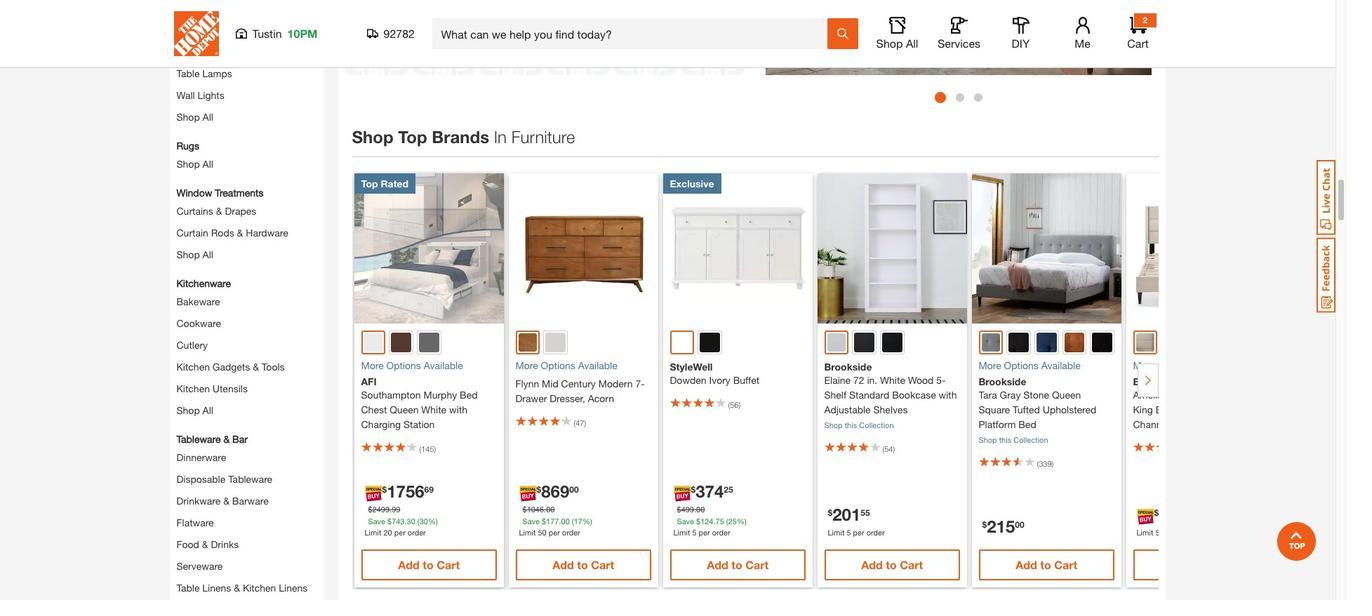 Task type: describe. For each thing, give the bounding box(es) containing it.
( 47 )
[[574, 419, 586, 428]]

( down dresser,
[[574, 419, 576, 428]]

services
[[938, 36, 980, 50]]

with inside brookside elaine 72 in. white wood 5- shelf standard bookcase with adjustable shelves shop this collection
[[939, 389, 957, 401]]

lighting link
[[177, 4, 212, 19]]

brookside for 215
[[979, 376, 1026, 388]]

cream
[[1222, 389, 1251, 401]]

4 to from the left
[[886, 558, 897, 571]]

table lamps
[[177, 67, 232, 79]]

2 30 from the left
[[419, 516, 428, 526]]

order for 1756
[[408, 528, 426, 537]]

century
[[561, 378, 596, 390]]

horizontal
[[1197, 404, 1242, 416]]

( inside $ 499 . 00 save $ 124 . 75 ( 25 %) limit 5 per order
[[726, 516, 728, 526]]

more options available for ( 47 )
[[515, 360, 617, 372]]

shop all down wall lights
[[177, 111, 213, 123]]

add to cart for 374
[[707, 558, 768, 571]]

shop inside 'rugs shop all'
[[177, 158, 200, 170]]

743
[[392, 516, 405, 526]]

5 inside $ 499 . 00 save $ 124 . 75 ( 25 %) limit 5 per order
[[692, 528, 697, 537]]

barware
[[232, 495, 269, 507]]

20
[[383, 528, 392, 537]]

2 linens from the left
[[279, 582, 308, 594]]

5-
[[936, 374, 946, 386]]

add to cart for 1756
[[398, 558, 460, 571]]

& down disposable tableware
[[223, 495, 229, 507]]

kitchen gadgets & tools link
[[177, 361, 285, 373]]

navy image
[[1036, 332, 1057, 353]]

17
[[574, 516, 582, 526]]

options for ( 47 )
[[541, 360, 575, 372]]

per for 1756
[[394, 528, 405, 537]]

flatware link
[[177, 516, 214, 528]]

collection inside brookside elaine 72 in. white wood 5- shelf standard bookcase with adjustable shelves shop this collection
[[859, 421, 894, 430]]

1 horizontal spatial tableware
[[228, 473, 272, 485]]

& down drinks
[[234, 582, 240, 594]]

shop all inside shop all button
[[876, 36, 918, 50]]

disposable tableware link
[[177, 473, 272, 485]]

lights for wall lights
[[198, 89, 224, 101]]

murphy
[[424, 389, 457, 401]]

1 linens from the left
[[202, 582, 231, 594]]

stylewell
[[670, 361, 713, 373]]

table lamps link
[[177, 67, 232, 79]]

4 order from the left
[[867, 528, 885, 537]]

stone image
[[981, 333, 1000, 352]]

$ 499 . 00 save $ 124 . 75 ( 25 %) limit 5 per order
[[673, 505, 747, 537]]

collection inside brookside tara gray stone queen square tufted upholstered platform bed shop this collection
[[1014, 435, 1048, 445]]

) for ( 339 )
[[1052, 459, 1054, 468]]

) for ( 47 )
[[584, 419, 586, 428]]

4 more options available link from the left
[[1133, 358, 1269, 373]]

5 per from the left
[[1166, 528, 1177, 537]]

( down station
[[419, 445, 421, 454]]

more options available link for 47
[[515, 358, 651, 373]]

5 add from the left
[[1016, 558, 1037, 571]]

5 add to cart from the left
[[1016, 558, 1077, 571]]

1 take the style quiz image from the left
[[345, 0, 745, 75]]

) for ( 54 )
[[893, 445, 895, 454]]

cart for 215
[[1054, 558, 1077, 571]]

more options available for ( 145 )
[[361, 360, 463, 372]]

kitchen utensils
[[177, 382, 248, 394]]

145
[[421, 445, 434, 454]]

diy button
[[998, 17, 1043, 51]]

5 order from the left
[[1180, 528, 1198, 537]]

$ 342
[[1154, 505, 1187, 525]]

amelia upholstered cream king bed with horizontal channels image
[[1126, 174, 1276, 323]]

kitchen for kitchen gadgets & tools
[[177, 361, 210, 373]]

kitchen utensils link
[[177, 382, 248, 394]]

wall lights link
[[177, 89, 224, 101]]

25 inside $ 499 . 00 save $ 124 . 75 ( 25 %) limit 5 per order
[[728, 516, 737, 526]]

all inside 'rugs shop all'
[[203, 158, 213, 170]]

buffet
[[733, 374, 759, 386]]

to for 374
[[731, 558, 742, 571]]

rugs shop all
[[177, 140, 213, 170]]

00 inside $ 869 00
[[569, 484, 579, 495]]

all down rods
[[203, 248, 213, 260]]

with inside the brookside amelia upholstered cream king bed with horizontal channels
[[1176, 404, 1194, 416]]

limit for 869
[[519, 528, 536, 537]]

save for 869
[[522, 516, 540, 526]]

wall lights
[[177, 89, 224, 101]]

1046
[[527, 505, 544, 514]]

more options available link for 339
[[979, 358, 1114, 373]]

cart for 1046
[[591, 558, 614, 571]]

tools
[[262, 361, 285, 373]]

$ for 374
[[691, 484, 696, 495]]

wall
[[177, 89, 195, 101]]

99
[[392, 505, 400, 514]]

$ for 1046
[[522, 505, 527, 514]]

diy
[[1012, 36, 1030, 50]]

tustin
[[252, 27, 282, 40]]

window treatments
[[177, 187, 264, 199]]

shop all down curtain
[[177, 248, 213, 260]]

4 more from the left
[[1133, 360, 1156, 372]]

white inside brookside elaine 72 in. white wood 5- shelf standard bookcase with adjustable shelves shop this collection
[[880, 374, 905, 386]]

4 limit from the left
[[828, 528, 845, 537]]

options for ( 145 )
[[386, 360, 421, 372]]

stylewell dowden ivory buffet
[[670, 361, 759, 386]]

bed inside brookside tara gray stone queen square tufted upholstered platform bed shop this collection
[[1018, 419, 1036, 430]]

499
[[681, 505, 694, 514]]

2 5 from the left
[[847, 528, 851, 537]]

services button
[[937, 17, 981, 51]]

5 limit from the left
[[1137, 528, 1153, 537]]

00 inside $ 215 00
[[1015, 519, 1024, 529]]

& right food
[[202, 538, 208, 550]]

gray
[[1000, 389, 1021, 401]]

%) for 869
[[582, 516, 592, 526]]

drinkware & barware link
[[177, 495, 269, 507]]

bookcase
[[892, 389, 936, 401]]

1 horizontal spatial top
[[398, 127, 427, 147]]

tableware & bar
[[177, 433, 248, 445]]

drinks
[[211, 538, 239, 550]]

more for ( 145 )
[[361, 360, 384, 372]]

standard
[[849, 389, 889, 401]]

tustin 10pm
[[252, 27, 318, 40]]

) for ( 56 )
[[739, 400, 740, 409]]

add to cart for 869
[[553, 558, 614, 571]]

more for ( 339 )
[[979, 360, 1001, 372]]

limit for 1756
[[365, 528, 381, 537]]

shop down wall on the left top of the page
[[177, 111, 200, 123]]

$ 869 00
[[537, 482, 579, 501]]

disposable
[[177, 473, 225, 485]]

201
[[832, 505, 861, 525]]

all inside button
[[906, 36, 918, 50]]

all down wall lights
[[203, 111, 213, 123]]

table for table linens & kitchen linens
[[177, 582, 200, 594]]

cutlery
[[177, 339, 208, 351]]

( down ivory
[[728, 400, 730, 409]]

dinnerware
[[177, 451, 226, 463]]

curtains & drapes
[[177, 205, 256, 217]]

serveware link
[[177, 560, 223, 572]]

cookware link
[[177, 317, 221, 329]]

bed inside the brookside amelia upholstered cream king bed with horizontal channels
[[1156, 404, 1173, 416]]

brookside elaine 72 in. white wood 5- shelf standard bookcase with adjustable shelves shop this collection
[[824, 361, 957, 430]]

furniture
[[511, 127, 575, 147]]

acorn image
[[518, 333, 537, 352]]

$ 1756 69
[[382, 482, 434, 501]]

brookside amelia upholstered cream king bed with horizontal channels
[[1133, 376, 1251, 430]]

lighting
[[177, 6, 212, 17]]

00 inside $ 499 . 00 save $ 124 . 75 ( 25 %) limit 5 per order
[[696, 505, 705, 514]]

bed inside 'afi southampton murphy bed chest queen white with charging station'
[[460, 389, 478, 401]]

southampton murphy bed chest queen white with charging station image
[[354, 174, 504, 323]]

124
[[700, 516, 713, 526]]

mid
[[542, 378, 558, 390]]

& right rods
[[237, 227, 243, 239]]

elaine
[[824, 374, 851, 386]]

charcoal image
[[1009, 332, 1029, 353]]

4 options from the left
[[1158, 360, 1193, 372]]

%) for 374
[[737, 516, 747, 526]]

342
[[1159, 505, 1187, 525]]

feedback link image
[[1317, 237, 1336, 313]]

faux rust image
[[1064, 332, 1084, 353]]

station
[[404, 419, 435, 430]]

curtains
[[177, 205, 213, 217]]

flynn mid century modern 7-drawer dresser, acorn image
[[508, 174, 658, 323]]

( 339 )
[[1037, 459, 1054, 468]]

food
[[177, 538, 199, 550]]

more options available link for 145
[[361, 358, 497, 373]]

rugs link
[[177, 138, 199, 153]]

channels
[[1133, 419, 1174, 430]]

gadgets
[[213, 361, 250, 373]]

& left bar
[[223, 433, 230, 445]]

flatware
[[177, 516, 214, 528]]

platform
[[979, 419, 1016, 430]]

tableware & bar link
[[177, 432, 248, 446]]

shelves
[[873, 404, 908, 416]]

339
[[1039, 459, 1052, 468]]

treatments
[[215, 187, 264, 199]]



Task type: locate. For each thing, give the bounding box(es) containing it.
order inside $ 2499 . 99 save $ 743 . 30 ( 30 %) limit 20 per order
[[408, 528, 426, 537]]

options up mid
[[541, 360, 575, 372]]

%) inside $ 2499 . 99 save $ 743 . 30 ( 30 %) limit 20 per order
[[428, 516, 438, 526]]

shop inside brookside tara gray stone queen square tufted upholstered platform bed shop this collection
[[979, 435, 997, 445]]

1 options from the left
[[541, 360, 575, 372]]

shop down platform at bottom
[[979, 435, 997, 445]]

bed down tufted
[[1018, 419, 1036, 430]]

3 add from the left
[[707, 558, 728, 571]]

0 horizontal spatial top
[[361, 178, 378, 190]]

3 shop all link from the top
[[177, 248, 213, 260]]

%) inside $ 1046 . 00 save $ 177 . 00 ( 17 %) limit 50 per order
[[582, 516, 592, 526]]

3 to from the left
[[731, 558, 742, 571]]

lamps for table lamps
[[202, 67, 232, 79]]

2 %) from the left
[[582, 516, 592, 526]]

linens
[[202, 582, 231, 594], [279, 582, 308, 594]]

brookside inside the brookside amelia upholstered cream king bed with horizontal channels
[[1133, 376, 1181, 388]]

bakeware
[[177, 295, 220, 307]]

0 horizontal spatial brookside
[[824, 361, 872, 373]]

per down 124
[[699, 528, 710, 537]]

& left tools
[[253, 361, 259, 373]]

shop down kitchen utensils link
[[177, 404, 200, 416]]

5
[[692, 528, 697, 537], [847, 528, 851, 537]]

add to cart down limit 5 per order
[[861, 558, 923, 571]]

collection up 339 in the right bottom of the page
[[1014, 435, 1048, 445]]

$
[[382, 484, 387, 495], [537, 484, 541, 495], [691, 484, 696, 495], [368, 505, 372, 514], [522, 505, 527, 514], [677, 505, 681, 514], [828, 507, 832, 518], [1154, 507, 1159, 518], [387, 516, 392, 526], [542, 516, 546, 526], [696, 516, 700, 526], [982, 519, 987, 529]]

( down brookside tara gray stone queen square tufted upholstered platform bed shop this collection
[[1037, 459, 1039, 468]]

add down limit 5 per order
[[861, 558, 883, 571]]

) for ( 145 )
[[434, 445, 436, 454]]

amelia upholstered
[[1133, 389, 1219, 401]]

1 black image from the left
[[882, 332, 902, 353]]

more options available link
[[515, 358, 651, 373], [361, 358, 497, 373], [979, 358, 1114, 373], [1133, 358, 1269, 373]]

acorn
[[588, 393, 614, 404]]

shop
[[876, 36, 903, 50], [177, 111, 200, 123], [352, 127, 393, 147], [177, 158, 200, 170], [177, 248, 200, 260], [177, 404, 200, 416], [824, 421, 843, 430], [979, 435, 997, 445]]

stone
[[1023, 389, 1049, 401]]

1 per from the left
[[394, 528, 405, 537]]

1756
[[387, 482, 424, 501]]

2 to from the left
[[577, 558, 588, 571]]

1 shop all link from the top
[[177, 111, 213, 123]]

bakeware link
[[177, 295, 220, 307]]

3 add to cart button from the left
[[670, 549, 806, 580]]

more options available up 'amelia upholstered'
[[1133, 360, 1235, 372]]

save down 2499
[[368, 516, 385, 526]]

more down cream icon
[[1133, 360, 1156, 372]]

exclusive
[[670, 178, 714, 190]]

add to cart down $ 215 00
[[1016, 558, 1077, 571]]

this down adjustable
[[845, 421, 857, 430]]

$ for 499
[[677, 505, 681, 514]]

What can we help you find today? search field
[[441, 19, 826, 48]]

0 horizontal spatial with
[[449, 404, 467, 416]]

more options available link down grey image
[[361, 358, 497, 373]]

$ 1046 . 00 save $ 177 . 00 ( 17 %) limit 50 per order
[[519, 505, 592, 537]]

$ inside $ 342
[[1154, 507, 1159, 518]]

order right the "20"
[[408, 528, 426, 537]]

0 horizontal spatial 30
[[407, 516, 415, 526]]

0 horizontal spatial bed
[[460, 389, 478, 401]]

floor lamps link
[[177, 46, 231, 57]]

0 horizontal spatial save
[[368, 516, 385, 526]]

2 horizontal spatial save
[[677, 516, 694, 526]]

table down floor
[[177, 67, 200, 79]]

cart for 499
[[745, 558, 768, 571]]

4 per from the left
[[853, 528, 864, 537]]

4 more options available from the left
[[1133, 360, 1235, 372]]

1 horizontal spatial collection
[[1014, 435, 1048, 445]]

1 vertical spatial white
[[421, 404, 446, 416]]

this inside brookside tara gray stone queen square tufted upholstered platform bed shop this collection
[[999, 435, 1011, 445]]

per down 743
[[394, 528, 405, 537]]

5 down "499"
[[692, 528, 697, 537]]

3 limit from the left
[[673, 528, 690, 537]]

black image
[[882, 332, 902, 353], [1092, 332, 1112, 353]]

upholstered
[[1043, 404, 1096, 416]]

0 horizontal spatial 5
[[692, 528, 697, 537]]

top left brands
[[398, 127, 427, 147]]

3 more options available link from the left
[[979, 358, 1114, 373]]

1 vertical spatial queen
[[390, 404, 419, 416]]

25 inside "$ 374 25"
[[724, 484, 733, 495]]

cart for 2499
[[437, 558, 460, 571]]

1 horizontal spatial 50
[[1155, 528, 1164, 537]]

$ for 869
[[537, 484, 541, 495]]

cutlery link
[[177, 339, 208, 351]]

rods
[[211, 227, 234, 239]]

kitchenware link
[[177, 276, 231, 290]]

$ inside $ 1756 69
[[382, 484, 387, 495]]

shop this collection link for 215
[[979, 435, 1048, 445]]

$ inside "$ 201 55"
[[828, 507, 832, 518]]

2 add from the left
[[553, 558, 574, 571]]

2499
[[372, 505, 390, 514]]

( right 75
[[726, 516, 728, 526]]

%) inside $ 499 . 00 save $ 124 . 75 ( 25 %) limit 5 per order
[[737, 516, 747, 526]]

floor
[[177, 46, 199, 57]]

3 options from the left
[[1004, 360, 1039, 372]]

0 horizontal spatial take the style quiz image
[[345, 0, 745, 75]]

lights for ceiling lights
[[209, 24, 236, 36]]

elaine 72 in. white wood 5-shelf standard bookcase with adjustable shelves image
[[817, 174, 967, 323]]

0 horizontal spatial shop this collection link
[[824, 421, 894, 430]]

1 vertical spatial lamps
[[202, 67, 232, 79]]

0 vertical spatial lights
[[209, 24, 236, 36]]

limit inside $ 2499 . 99 save $ 743 . 30 ( 30 %) limit 20 per order
[[365, 528, 381, 537]]

with down 'amelia upholstered'
[[1176, 404, 1194, 416]]

add to cart down $ 2499 . 99 save $ 743 . 30 ( 30 %) limit 20 per order
[[398, 558, 460, 571]]

all down kitchen utensils link
[[203, 404, 213, 416]]

%) for 1756
[[428, 516, 438, 526]]

order down 342
[[1180, 528, 1198, 537]]

lamps down floor lamps link
[[202, 67, 232, 79]]

top rated
[[361, 178, 409, 190]]

$ inside "$ 374 25"
[[691, 484, 696, 495]]

1 horizontal spatial white image
[[827, 333, 846, 352]]

0 vertical spatial 25
[[724, 484, 733, 495]]

available down grey image
[[424, 360, 463, 372]]

0 horizontal spatial this
[[845, 421, 857, 430]]

3 order from the left
[[712, 528, 730, 537]]

queen down the southampton
[[390, 404, 419, 416]]

order for 869
[[562, 528, 580, 537]]

to for 1756
[[423, 558, 434, 571]]

tara gray stone queen square tufted upholstered platform bed image
[[972, 174, 1121, 323]]

add to cart button for 374
[[670, 549, 806, 580]]

3 add to cart from the left
[[707, 558, 768, 571]]

lights down table lamps at the top left
[[198, 89, 224, 101]]

4 add from the left
[[861, 558, 883, 571]]

food & drinks
[[177, 538, 239, 550]]

2 black image from the left
[[1092, 332, 1112, 353]]

0 horizontal spatial %)
[[428, 516, 438, 526]]

0 horizontal spatial white image
[[545, 332, 566, 353]]

save down the 1046
[[522, 516, 540, 526]]

shop all button
[[875, 17, 920, 51]]

0 vertical spatial lamps
[[202, 46, 231, 57]]

add down $ 1046 . 00 save $ 177 . 00 ( 17 %) limit 50 per order
[[553, 558, 574, 571]]

( right 177
[[572, 516, 574, 526]]

southampton
[[361, 389, 421, 401]]

all up window treatments
[[203, 158, 213, 170]]

per inside $ 1046 . 00 save $ 177 . 00 ( 17 %) limit 50 per order
[[549, 528, 560, 537]]

black image right faux rust image
[[1092, 332, 1112, 353]]

50 inside $ 1046 . 00 save $ 177 . 00 ( 17 %) limit 50 per order
[[538, 528, 546, 537]]

shop inside button
[[876, 36, 903, 50]]

shop all link down kitchen utensils link
[[177, 404, 213, 416]]

limit inside $ 1046 . 00 save $ 177 . 00 ( 17 %) limit 50 per order
[[519, 528, 536, 537]]

1 50 from the left
[[538, 528, 546, 537]]

25 up 75
[[724, 484, 733, 495]]

$ for 2499
[[368, 505, 372, 514]]

2 save from the left
[[522, 516, 540, 526]]

25 right 75
[[728, 516, 737, 526]]

white image
[[545, 332, 566, 353], [827, 333, 846, 352]]

1 vertical spatial kitchen
[[177, 382, 210, 394]]

0 horizontal spatial black image
[[882, 332, 902, 353]]

more down stone image
[[979, 360, 1001, 372]]

869
[[541, 482, 569, 501]]

white
[[880, 374, 905, 386], [421, 404, 446, 416]]

1 horizontal spatial white
[[880, 374, 905, 386]]

shop this collection link for limit
[[824, 421, 894, 430]]

) down shelves
[[893, 445, 895, 454]]

add to cart button down $ 2499 . 99 save $ 743 . 30 ( 30 %) limit 20 per order
[[361, 549, 497, 580]]

0 vertical spatial queen
[[1052, 389, 1081, 401]]

more for ( 47 )
[[515, 360, 538, 372]]

5 down "$ 201 55" on the bottom of page
[[847, 528, 851, 537]]

this inside brookside elaine 72 in. white wood 5- shelf standard bookcase with adjustable shelves shop this collection
[[845, 421, 857, 430]]

0 vertical spatial this
[[845, 421, 857, 430]]

shop all left services
[[876, 36, 918, 50]]

177
[[546, 516, 559, 526]]

%) right 177
[[582, 516, 592, 526]]

50
[[538, 528, 546, 537], [1155, 528, 1164, 537]]

3 save from the left
[[677, 516, 694, 526]]

add down $ 215 00
[[1016, 558, 1037, 571]]

more options available
[[515, 360, 617, 372], [361, 360, 463, 372], [979, 360, 1081, 372], [1133, 360, 1235, 372]]

1 horizontal spatial bed
[[1018, 419, 1036, 430]]

2 limit from the left
[[519, 528, 536, 537]]

$ inside $ 869 00
[[537, 484, 541, 495]]

1 vertical spatial tableware
[[228, 473, 272, 485]]

1 horizontal spatial with
[[939, 389, 957, 401]]

add for 374
[[707, 558, 728, 571]]

1 more options available from the left
[[515, 360, 617, 372]]

bed
[[460, 389, 478, 401], [1156, 404, 1173, 416], [1018, 419, 1036, 430]]

1 vertical spatial 25
[[728, 516, 737, 526]]

cream image
[[1136, 333, 1155, 352]]

more options available link up 'amelia upholstered'
[[1133, 358, 1269, 373]]

2 order from the left
[[562, 528, 580, 537]]

1 vertical spatial table
[[177, 582, 200, 594]]

save for 374
[[677, 516, 694, 526]]

& down window treatments
[[216, 205, 222, 217]]

brookside for limit
[[824, 361, 872, 373]]

more options available down walnut icon
[[361, 360, 463, 372]]

table
[[177, 67, 200, 79], [177, 582, 200, 594]]

2
[[1143, 15, 1147, 25]]

2 per from the left
[[549, 528, 560, 537]]

1 vertical spatial bed
[[1156, 404, 1173, 416]]

0 horizontal spatial collection
[[859, 421, 894, 430]]

%)
[[428, 516, 438, 526], [582, 516, 592, 526], [737, 516, 747, 526]]

1 horizontal spatial %)
[[582, 516, 592, 526]]

dark gray image
[[854, 332, 874, 353]]

0 vertical spatial collection
[[859, 421, 894, 430]]

0 vertical spatial white
[[880, 374, 905, 386]]

queen inside 'afi southampton murphy bed chest queen white with charging station'
[[390, 404, 419, 416]]

save inside $ 499 . 00 save $ 124 . 75 ( 25 %) limit 5 per order
[[677, 516, 694, 526]]

1 horizontal spatial shop this collection link
[[979, 435, 1048, 445]]

brookside tara gray stone queen square tufted upholstered platform bed shop this collection
[[979, 376, 1096, 445]]

1 vertical spatial collection
[[1014, 435, 1048, 445]]

available for ( 47 )
[[578, 360, 617, 372]]

1 horizontal spatial save
[[522, 516, 540, 526]]

live chat image
[[1317, 160, 1336, 235]]

0 vertical spatial top
[[398, 127, 427, 147]]

4 add to cart from the left
[[861, 558, 923, 571]]

per for 374
[[699, 528, 710, 537]]

white inside 'afi southampton murphy bed chest queen white with charging station'
[[421, 404, 446, 416]]

brookside inside brookside elaine 72 in. white wood 5- shelf standard bookcase with adjustable shelves shop this collection
[[824, 361, 872, 373]]

2 horizontal spatial %)
[[737, 516, 747, 526]]

me button
[[1060, 17, 1105, 51]]

chest
[[361, 404, 387, 416]]

all
[[906, 36, 918, 50], [203, 111, 213, 123], [203, 158, 213, 170], [203, 248, 213, 260], [203, 404, 213, 416]]

shop all down kitchen utensils link
[[177, 404, 213, 416]]

wood
[[908, 374, 934, 386]]

order for 374
[[712, 528, 730, 537]]

0 vertical spatial shop this collection link
[[824, 421, 894, 430]]

lights up floor lamps link
[[209, 24, 236, 36]]

1 horizontal spatial queen
[[1052, 389, 1081, 401]]

more options available for ( 339 )
[[979, 360, 1081, 372]]

2 more options available link from the left
[[361, 358, 497, 373]]

options for ( 339 )
[[1004, 360, 1039, 372]]

to for 869
[[577, 558, 588, 571]]

1 available from the left
[[578, 360, 617, 372]]

( down shelves
[[883, 445, 884, 454]]

queen up upholstered
[[1052, 389, 1081, 401]]

limit
[[365, 528, 381, 537], [519, 528, 536, 537], [673, 528, 690, 537], [828, 528, 845, 537], [1137, 528, 1153, 537]]

.
[[390, 505, 392, 514], [544, 505, 546, 514], [694, 505, 696, 514], [405, 516, 407, 526], [559, 516, 561, 526], [713, 516, 716, 526]]

more options available up century
[[515, 360, 617, 372]]

save for 1756
[[368, 516, 385, 526]]

add for 1756
[[398, 558, 420, 571]]

shop down 'rugs' link in the top left of the page
[[177, 158, 200, 170]]

$ 374 25
[[691, 482, 733, 501]]

5 to from the left
[[1040, 558, 1051, 571]]

per inside $ 2499 . 99 save $ 743 . 30 ( 30 %) limit 20 per order
[[394, 528, 405, 537]]

4 available from the left
[[1196, 360, 1235, 372]]

2 table from the top
[[177, 582, 200, 594]]

shop all link down curtain
[[177, 248, 213, 260]]

2 horizontal spatial with
[[1176, 404, 1194, 416]]

dresser,
[[550, 393, 585, 404]]

%) down 69
[[428, 516, 438, 526]]

table for table lamps
[[177, 67, 200, 79]]

1 horizontal spatial brookside
[[979, 376, 1026, 388]]

2 shop all link from the top
[[177, 158, 213, 170]]

0 horizontal spatial tableware
[[177, 433, 221, 445]]

charcoal black image
[[700, 332, 720, 353]]

$ for 215
[[982, 519, 987, 529]]

1 add to cart from the left
[[398, 558, 460, 571]]

available for ( 339 )
[[1041, 360, 1081, 372]]

1 more options available link from the left
[[515, 358, 651, 373]]

1 horizontal spatial this
[[999, 435, 1011, 445]]

order inside $ 1046 . 00 save $ 177 . 00 ( 17 %) limit 50 per order
[[562, 528, 580, 537]]

top
[[398, 127, 427, 147], [361, 178, 378, 190]]

5 add to cart button from the left
[[979, 549, 1114, 580]]

1 more from the left
[[515, 360, 538, 372]]

shop down adjustable
[[824, 421, 843, 430]]

2 vertical spatial bed
[[1018, 419, 1036, 430]]

limit for 374
[[673, 528, 690, 537]]

tableware up dinnerware on the bottom left
[[177, 433, 221, 445]]

2 50 from the left
[[1155, 528, 1164, 537]]

available down faux rust image
[[1041, 360, 1081, 372]]

order inside $ 499 . 00 save $ 124 . 75 ( 25 %) limit 5 per order
[[712, 528, 730, 537]]

2 take the style quiz image from the left
[[766, 0, 1152, 75]]

$ 201 55
[[828, 505, 870, 525]]

dinnerware link
[[177, 451, 226, 463]]

top left rated
[[361, 178, 378, 190]]

1 to from the left
[[423, 558, 434, 571]]

add to cart button for 1756
[[361, 549, 497, 580]]

1 %) from the left
[[428, 516, 438, 526]]

walnut image
[[391, 332, 411, 353]]

more options available link down navy icon
[[979, 358, 1114, 373]]

1 limit from the left
[[365, 528, 381, 537]]

lamps for floor lamps
[[202, 46, 231, 57]]

1 vertical spatial lights
[[198, 89, 224, 101]]

2 horizontal spatial bed
[[1156, 404, 1173, 416]]

( inside $ 1046 . 00 save $ 177 . 00 ( 17 %) limit 50 per order
[[572, 516, 574, 526]]

brands
[[432, 127, 489, 147]]

1 add from the left
[[398, 558, 420, 571]]

1 30 from the left
[[407, 516, 415, 526]]

kitchen gadgets & tools
[[177, 361, 285, 373]]

3 more options available from the left
[[979, 360, 1081, 372]]

50 down $ 342
[[1155, 528, 1164, 537]]

bed up channels
[[1156, 404, 1173, 416]]

add to cart button down 75
[[670, 549, 806, 580]]

collection down shelves
[[859, 421, 894, 430]]

tara
[[979, 389, 997, 401]]

lamps down ceiling lights
[[202, 46, 231, 57]]

available for ( 145 )
[[424, 360, 463, 372]]

1 horizontal spatial black image
[[1092, 332, 1112, 353]]

3 more from the left
[[979, 360, 1001, 372]]

white image
[[364, 333, 383, 352]]

save inside $ 2499 . 99 save $ 743 . 30 ( 30 %) limit 20 per order
[[368, 516, 385, 526]]

add to cart button down limit 5 per order
[[824, 549, 960, 580]]

1 horizontal spatial 30
[[419, 516, 428, 526]]

00
[[569, 484, 579, 495], [546, 505, 555, 514], [696, 505, 705, 514], [561, 516, 570, 526], [1015, 519, 1024, 529]]

2 available from the left
[[424, 360, 463, 372]]

add for 869
[[553, 558, 574, 571]]

order down 17
[[562, 528, 580, 537]]

window treatments link
[[177, 185, 264, 200]]

( 54 )
[[883, 445, 895, 454]]

50 down 177
[[538, 528, 546, 537]]

queen inside brookside tara gray stone queen square tufted upholstered platform bed shop this collection
[[1052, 389, 1081, 401]]

1 order from the left
[[408, 528, 426, 537]]

54
[[884, 445, 893, 454]]

2 vertical spatial kitchen
[[243, 582, 276, 594]]

available up cream
[[1196, 360, 1235, 372]]

shop left services
[[876, 36, 903, 50]]

3 available from the left
[[1041, 360, 1081, 372]]

afi
[[361, 376, 377, 388]]

$ for 342
[[1154, 507, 1159, 518]]

order
[[408, 528, 426, 537], [562, 528, 580, 537], [712, 528, 730, 537], [867, 528, 885, 537], [1180, 528, 1198, 537]]

shop top brands in furniture
[[352, 127, 575, 147]]

options down walnut icon
[[386, 360, 421, 372]]

3 per from the left
[[699, 528, 710, 537]]

1 5 from the left
[[692, 528, 697, 537]]

per inside $ 499 . 00 save $ 124 . 75 ( 25 %) limit 5 per order
[[699, 528, 710, 537]]

0 horizontal spatial queen
[[390, 404, 419, 416]]

add to cart button down 17
[[515, 549, 651, 580]]

$ inside $ 215 00
[[982, 519, 987, 529]]

available up 'modern'
[[578, 360, 617, 372]]

king
[[1133, 404, 1153, 416]]

2 add to cart from the left
[[553, 558, 614, 571]]

shop inside brookside elaine 72 in. white wood 5- shelf standard bookcase with adjustable shelves shop this collection
[[824, 421, 843, 430]]

the home depot logo image
[[174, 11, 219, 56]]

cart 2
[[1127, 15, 1149, 50]]

options down charcoal image
[[1004, 360, 1039, 372]]

2 options from the left
[[386, 360, 421, 372]]

$ 2499 . 99 save $ 743 . 30 ( 30 %) limit 20 per order
[[365, 505, 438, 537]]

1 vertical spatial this
[[999, 435, 1011, 445]]

this
[[845, 421, 857, 430], [999, 435, 1011, 445]]

1 horizontal spatial take the style quiz image
[[766, 0, 1152, 75]]

) down buffet
[[739, 400, 740, 409]]

1 add to cart button from the left
[[361, 549, 497, 580]]

92782
[[384, 27, 415, 40]]

more up flynn
[[515, 360, 538, 372]]

shop up top rated
[[352, 127, 393, 147]]

0 vertical spatial bed
[[460, 389, 478, 401]]

table down serveware link
[[177, 582, 200, 594]]

1 vertical spatial shop this collection link
[[979, 435, 1048, 445]]

shelf
[[824, 389, 846, 401]]

serveware
[[177, 560, 223, 572]]

2 more options available from the left
[[361, 360, 463, 372]]

shop down curtain
[[177, 248, 200, 260]]

( inside $ 2499 . 99 save $ 743 . 30 ( 30 %) limit 20 per order
[[417, 516, 419, 526]]

75
[[716, 516, 724, 526]]

0 vertical spatial table
[[177, 67, 200, 79]]

ivory image
[[673, 333, 691, 352]]

0 vertical spatial tableware
[[177, 433, 221, 445]]

dowden ivory buffet image
[[663, 174, 813, 323]]

kitchen for kitchen utensils
[[177, 382, 210, 394]]

add down 75
[[707, 558, 728, 571]]

1 table from the top
[[177, 67, 200, 79]]

shop all link down 'rugs' link in the top left of the page
[[177, 158, 213, 170]]

1 horizontal spatial 5
[[847, 528, 851, 537]]

queen
[[1052, 389, 1081, 401], [390, 404, 419, 416]]

( right 743
[[417, 516, 419, 526]]

215
[[987, 516, 1015, 536]]

0 horizontal spatial white
[[421, 404, 446, 416]]

add to cart button down $ 215 00
[[979, 549, 1114, 580]]

1 save from the left
[[368, 516, 385, 526]]

1 horizontal spatial linens
[[279, 582, 308, 594]]

curtain
[[177, 227, 208, 239]]

all left services
[[906, 36, 918, 50]]

0 vertical spatial kitchen
[[177, 361, 210, 373]]

limit inside $ 499 . 00 save $ 124 . 75 ( 25 %) limit 5 per order
[[673, 528, 690, 537]]

2 more from the left
[[361, 360, 384, 372]]

$ for 201
[[828, 507, 832, 518]]

4 add to cart button from the left
[[824, 549, 960, 580]]

bed right the "murphy"
[[460, 389, 478, 401]]

brookside up 'elaine'
[[824, 361, 872, 373]]

in.
[[867, 374, 877, 386]]

more
[[515, 360, 538, 372], [361, 360, 384, 372], [979, 360, 1001, 372], [1133, 360, 1156, 372]]

take the style quiz image
[[345, 0, 745, 75], [766, 0, 1152, 75]]

with inside 'afi southampton murphy bed chest queen white with charging station'
[[449, 404, 467, 416]]

adjustable
[[824, 404, 871, 416]]

limit 50 per order
[[1137, 528, 1198, 537]]

brookside inside brookside tara gray stone queen square tufted upholstered platform bed shop this collection
[[979, 376, 1026, 388]]

4 shop all link from the top
[[177, 404, 213, 416]]

2 horizontal spatial brookside
[[1133, 376, 1181, 388]]

per for 869
[[549, 528, 560, 537]]

92782 button
[[367, 27, 415, 41]]

2 add to cart button from the left
[[515, 549, 651, 580]]

$ for 1756
[[382, 484, 387, 495]]

save inside $ 1046 . 00 save $ 177 . 00 ( 17 %) limit 50 per order
[[522, 516, 540, 526]]

add to cart button for 869
[[515, 549, 651, 580]]

1 vertical spatial top
[[361, 178, 378, 190]]

0 horizontal spatial 50
[[538, 528, 546, 537]]

this down platform at bottom
[[999, 435, 1011, 445]]

3 %) from the left
[[737, 516, 747, 526]]

grey image
[[419, 332, 439, 353]]

table linens & kitchen linens link
[[177, 582, 308, 594]]

options up 'amelia upholstered'
[[1158, 360, 1193, 372]]

white image right acorn image
[[545, 332, 566, 353]]

0 horizontal spatial linens
[[202, 582, 231, 594]]



Task type: vqa. For each thing, say whether or not it's contained in the screenshot.
25 inside $ 499 . 00 Save $ 124 . 75 ( 25 %) Limit 5 per order
yes



